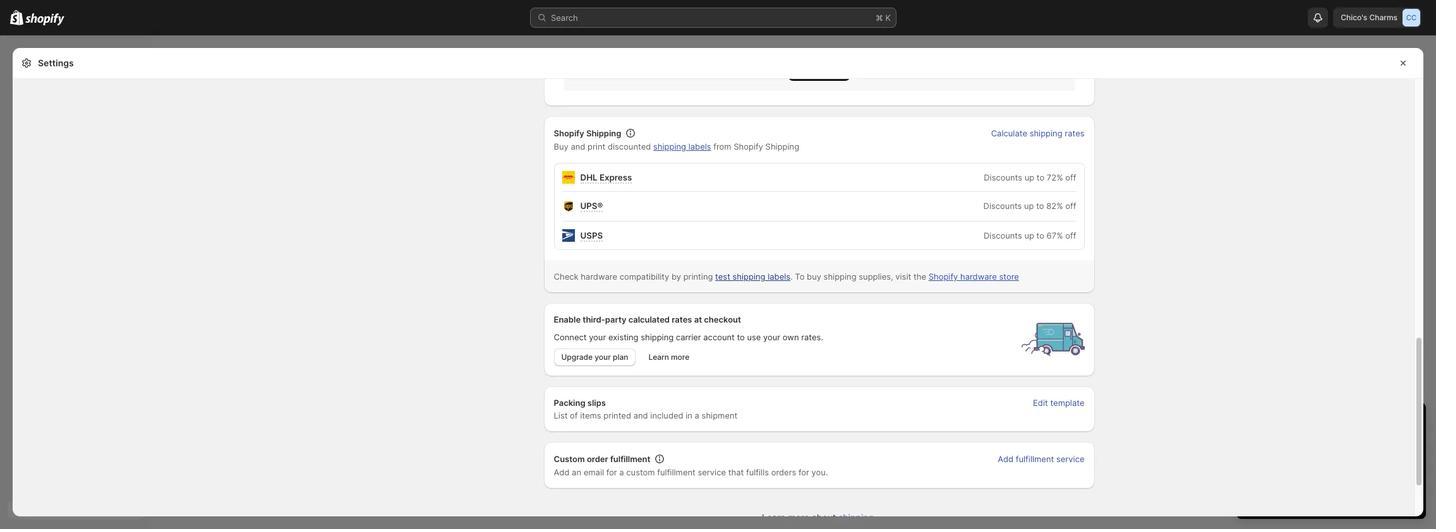 Task type: vqa. For each thing, say whether or not it's contained in the screenshot.
555-
no



Task type: describe. For each thing, give the bounding box(es) containing it.
0 horizontal spatial rates
[[672, 315, 692, 325]]

edit template
[[1033, 398, 1085, 408]]

to
[[795, 272, 805, 282]]

to for 72%
[[1037, 172, 1045, 182]]

more for learn more about shipping .
[[788, 513, 809, 523]]

buy
[[807, 272, 821, 282]]

dhl express
[[580, 172, 632, 182]]

template
[[1050, 398, 1085, 408]]

carrier
[[676, 332, 701, 343]]

2 for from the left
[[799, 468, 809, 478]]

express
[[600, 172, 632, 182]]

chico's charms image
[[1403, 9, 1420, 27]]

⌘ k
[[876, 13, 891, 23]]

printing
[[683, 272, 713, 282]]

dhl
[[580, 172, 597, 182]]

your right use
[[763, 332, 780, 343]]

your for plan
[[595, 353, 611, 362]]

0 horizontal spatial and
[[571, 141, 585, 151]]

at
[[694, 315, 702, 325]]

shipping right the discounted
[[653, 141, 686, 151]]

the
[[914, 272, 926, 282]]

packing
[[554, 398, 585, 408]]

settings
[[38, 57, 74, 68]]

discounts up to 82% off
[[984, 201, 1076, 211]]

printed
[[604, 411, 631, 421]]

packing slips
[[554, 398, 606, 408]]

off for discounts up to 72% off
[[1066, 172, 1076, 182]]

shipping right test
[[733, 272, 766, 282]]

charms
[[1370, 13, 1398, 22]]

82%
[[1047, 201, 1063, 211]]

calculated
[[628, 315, 670, 325]]

store
[[999, 272, 1019, 282]]

compatibility
[[620, 272, 669, 282]]

fulfillment inside button
[[1016, 454, 1054, 465]]

fulfills
[[746, 468, 769, 478]]

custom
[[554, 454, 585, 465]]

included
[[650, 411, 683, 421]]

shipping right calculate
[[1030, 128, 1063, 138]]

dhl express button
[[577, 172, 635, 184]]

0 vertical spatial rates
[[1065, 128, 1085, 138]]

shipping right buy
[[824, 272, 857, 282]]

0 horizontal spatial shopify
[[554, 128, 584, 138]]

by
[[672, 272, 681, 282]]

off for discounts up to 67% off
[[1066, 231, 1076, 241]]

learn for learn more about shipping .
[[762, 513, 786, 523]]

ups®
[[580, 201, 603, 211]]

test
[[715, 272, 730, 282]]

check
[[554, 272, 578, 282]]

usps
[[580, 231, 603, 241]]

shipping link
[[838, 513, 874, 523]]

custom order fulfillment
[[554, 454, 650, 465]]

discounted
[[608, 141, 651, 151]]

you.
[[812, 468, 828, 478]]

chico's
[[1341, 13, 1368, 22]]

add fulfillment service
[[998, 454, 1085, 465]]

0 vertical spatial labels
[[689, 141, 711, 151]]

list of items printed and included in a shipment
[[554, 411, 738, 421]]

orders
[[771, 468, 796, 478]]

edit
[[1033, 398, 1048, 408]]

1 for from the left
[[606, 468, 617, 478]]

order
[[587, 454, 608, 465]]

2 vertical spatial shopify
[[929, 272, 958, 282]]

add for add fulfillment service
[[998, 454, 1014, 465]]

check hardware compatibility by printing test shipping labels . to buy shipping supplies, visit the shopify hardware store
[[554, 272, 1019, 282]]

your for existing
[[589, 332, 606, 343]]

buy and print discounted shipping labels from shopify shipping
[[554, 141, 799, 151]]

1 vertical spatial shipping
[[766, 141, 799, 151]]

1 vertical spatial and
[[634, 411, 648, 421]]

list
[[554, 411, 568, 421]]

1 horizontal spatial labels
[[768, 272, 791, 282]]

of
[[570, 411, 578, 421]]

add fulfillment service button
[[990, 451, 1092, 468]]

your trial just started element
[[1237, 436, 1426, 519]]

upgrade your plan link
[[554, 349, 636, 367]]

visit
[[896, 272, 911, 282]]

chico's charms
[[1341, 13, 1398, 22]]

upgrade your plan
[[561, 353, 628, 362]]

1 vertical spatial .
[[874, 513, 876, 523]]

dhl express logo illustration image
[[562, 171, 575, 184]]

1 horizontal spatial shopify
[[734, 141, 763, 151]]

connect
[[554, 332, 587, 343]]

up for 82%
[[1024, 201, 1034, 211]]

checkout
[[704, 315, 741, 325]]

shopify shipping
[[554, 128, 621, 138]]

learn more link
[[641, 349, 697, 367]]

to for 67%
[[1037, 231, 1044, 241]]

email
[[584, 468, 604, 478]]

0 horizontal spatial shopify image
[[10, 10, 24, 25]]

supplies,
[[859, 272, 893, 282]]



Task type: locate. For each thing, give the bounding box(es) containing it.
0 horizontal spatial a
[[619, 468, 624, 478]]

2 up from the top
[[1024, 201, 1034, 211]]

off right 72%
[[1066, 172, 1076, 182]]

learn down connect your existing shipping carrier account to use your own rates. at the bottom
[[649, 353, 669, 362]]

1 up from the top
[[1025, 172, 1034, 182]]

third-
[[583, 315, 605, 325]]

shipping down the calculated
[[641, 332, 674, 343]]

shopify up buy
[[554, 128, 584, 138]]

about
[[812, 513, 836, 523]]

1 vertical spatial rates
[[672, 315, 692, 325]]

0 horizontal spatial learn
[[649, 353, 669, 362]]

discounts for discounts up to 72% off
[[984, 172, 1022, 182]]

. left to
[[791, 272, 793, 282]]

hardware right 'check'
[[581, 272, 617, 282]]

and
[[571, 141, 585, 151], [634, 411, 648, 421]]

up left 82%
[[1024, 201, 1034, 211]]

account
[[703, 332, 735, 343]]

0 horizontal spatial fulfillment
[[610, 454, 650, 465]]

in
[[686, 411, 692, 421]]

1 hardware from the left
[[581, 272, 617, 282]]

discounts down discounts up to 72% off
[[984, 201, 1022, 211]]

more left about
[[788, 513, 809, 523]]

1 vertical spatial up
[[1024, 201, 1034, 211]]

1 off from the top
[[1066, 172, 1076, 182]]

your left plan
[[595, 353, 611, 362]]

0 vertical spatial shipping
[[586, 128, 621, 138]]

2 vertical spatial off
[[1066, 231, 1076, 241]]

up left 72%
[[1025, 172, 1034, 182]]

1 vertical spatial service
[[698, 468, 726, 478]]

service down template
[[1056, 454, 1085, 465]]

fulfillment down edit
[[1016, 454, 1054, 465]]

that
[[728, 468, 744, 478]]

discounts for discounts up to 82% off
[[984, 201, 1022, 211]]

dialog
[[1429, 48, 1436, 517]]

learn more
[[649, 353, 690, 362]]

rates
[[1065, 128, 1085, 138], [672, 315, 692, 325]]

0 vertical spatial .
[[791, 272, 793, 282]]

1 vertical spatial learn
[[762, 513, 786, 523]]

discounts for discounts up to 67% off
[[984, 231, 1022, 241]]

discounts
[[984, 172, 1022, 182], [984, 201, 1022, 211], [984, 231, 1022, 241]]

0 vertical spatial discounts
[[984, 172, 1022, 182]]

shipping right from
[[766, 141, 799, 151]]

upgrade
[[561, 353, 593, 362]]

1 horizontal spatial more
[[788, 513, 809, 523]]

add an email for a custom fulfillment service that fulfills orders for you.
[[554, 468, 828, 478]]

k
[[886, 13, 891, 23]]

usps logo illustration image
[[562, 229, 575, 242]]

1 horizontal spatial for
[[799, 468, 809, 478]]

1 horizontal spatial service
[[1056, 454, 1085, 465]]

to
[[1037, 172, 1045, 182], [1036, 201, 1044, 211], [1037, 231, 1044, 241], [737, 332, 745, 343]]

shopify hardware store link
[[929, 272, 1019, 282]]

1 vertical spatial off
[[1066, 201, 1076, 211]]

3 off from the top
[[1066, 231, 1076, 241]]

service
[[1056, 454, 1085, 465], [698, 468, 726, 478]]

learn
[[649, 353, 669, 362], [762, 513, 786, 523]]

1 horizontal spatial shopify image
[[25, 13, 65, 26]]

and right printed
[[634, 411, 648, 421]]

calculate shipping rates link
[[984, 124, 1092, 142]]

. right about
[[874, 513, 876, 523]]

1 vertical spatial a
[[619, 468, 624, 478]]

discounts up to 72% off
[[984, 172, 1076, 182]]

0 horizontal spatial for
[[606, 468, 617, 478]]

off right 82%
[[1066, 201, 1076, 211]]

a left custom on the bottom left of page
[[619, 468, 624, 478]]

1 horizontal spatial .
[[874, 513, 876, 523]]

1 horizontal spatial hardware
[[960, 272, 997, 282]]

shipment
[[702, 411, 738, 421]]

a
[[695, 411, 699, 421], [619, 468, 624, 478]]

1 horizontal spatial and
[[634, 411, 648, 421]]

enable
[[554, 315, 581, 325]]

your down third-
[[589, 332, 606, 343]]

to left use
[[737, 332, 745, 343]]

learn more about shipping .
[[762, 513, 876, 523]]

for left you. on the bottom right
[[799, 468, 809, 478]]

1 horizontal spatial learn
[[762, 513, 786, 523]]

up for 72%
[[1025, 172, 1034, 182]]

0 horizontal spatial add
[[554, 468, 570, 478]]

0 vertical spatial off
[[1066, 172, 1076, 182]]

plan
[[613, 353, 628, 362]]

labels left from
[[689, 141, 711, 151]]

shipping
[[586, 128, 621, 138], [766, 141, 799, 151]]

own
[[783, 332, 799, 343]]

enable third-party calculated rates at checkout
[[554, 315, 741, 325]]

0 horizontal spatial more
[[671, 353, 690, 362]]

discounts up to 67% off
[[984, 231, 1076, 241]]

1 vertical spatial labels
[[768, 272, 791, 282]]

0 horizontal spatial labels
[[689, 141, 711, 151]]

0 horizontal spatial shipping
[[586, 128, 621, 138]]

to for 82%
[[1036, 201, 1044, 211]]

to left 82%
[[1036, 201, 1044, 211]]

items
[[580, 411, 601, 421]]

0 vertical spatial more
[[671, 353, 690, 362]]

print
[[588, 141, 605, 151]]

off
[[1066, 172, 1076, 182], [1066, 201, 1076, 211], [1066, 231, 1076, 241]]

learn inside learn more link
[[649, 353, 669, 362]]

off right 67%
[[1066, 231, 1076, 241]]

existing
[[608, 332, 639, 343]]

your
[[589, 332, 606, 343], [763, 332, 780, 343], [595, 353, 611, 362]]

1 vertical spatial discounts
[[984, 201, 1022, 211]]

for
[[606, 468, 617, 478], [799, 468, 809, 478]]

0 vertical spatial service
[[1056, 454, 1085, 465]]

2 vertical spatial discounts
[[984, 231, 1022, 241]]

more for learn more
[[671, 353, 690, 362]]

2 off from the top
[[1066, 201, 1076, 211]]

2 horizontal spatial shopify
[[929, 272, 958, 282]]

add
[[998, 454, 1014, 465], [554, 468, 570, 478]]

search
[[551, 13, 578, 23]]

1 vertical spatial more
[[788, 513, 809, 523]]

1 horizontal spatial shipping
[[766, 141, 799, 151]]

discounts up discounts up to 82% off
[[984, 172, 1022, 182]]

0 vertical spatial add
[[998, 454, 1014, 465]]

learn down the orders
[[762, 513, 786, 523]]

up
[[1025, 172, 1034, 182], [1024, 201, 1034, 211], [1024, 231, 1034, 241]]

67%
[[1047, 231, 1063, 241]]

0 vertical spatial and
[[571, 141, 585, 151]]

service left that on the right bottom of page
[[698, 468, 726, 478]]

rates up discounts up to 72% off
[[1065, 128, 1085, 138]]

from
[[714, 141, 731, 151]]

0 horizontal spatial .
[[791, 272, 793, 282]]

add for add an email for a custom fulfillment service that fulfills orders for you.
[[554, 468, 570, 478]]

to left 67%
[[1037, 231, 1044, 241]]

shipping
[[1030, 128, 1063, 138], [653, 141, 686, 151], [733, 272, 766, 282], [824, 272, 857, 282], [641, 332, 674, 343], [838, 513, 874, 523]]

labels left to
[[768, 272, 791, 282]]

shopify image
[[10, 10, 24, 25], [25, 13, 65, 26]]

up left 67%
[[1024, 231, 1034, 241]]

1 horizontal spatial add
[[998, 454, 1014, 465]]

learn for learn more
[[649, 353, 669, 362]]

shopify right the
[[929, 272, 958, 282]]

.
[[791, 272, 793, 282], [874, 513, 876, 523]]

calculate
[[991, 128, 1027, 138]]

2 horizontal spatial fulfillment
[[1016, 454, 1054, 465]]

shopify
[[554, 128, 584, 138], [734, 141, 763, 151], [929, 272, 958, 282]]

buy
[[554, 141, 569, 151]]

0 horizontal spatial hardware
[[581, 272, 617, 282]]

off for discounts up to 82% off
[[1066, 201, 1076, 211]]

add inside button
[[998, 454, 1014, 465]]

an
[[572, 468, 581, 478]]

hardware
[[581, 272, 617, 282], [960, 272, 997, 282]]

connect your existing shipping carrier account to use your own rates.
[[554, 332, 823, 343]]

shipping up print
[[586, 128, 621, 138]]

3 up from the top
[[1024, 231, 1034, 241]]

2 hardware from the left
[[960, 272, 997, 282]]

1 vertical spatial add
[[554, 468, 570, 478]]

and down the "shopify shipping"
[[571, 141, 585, 151]]

test shipping labels button
[[715, 272, 791, 282]]

0 vertical spatial learn
[[649, 353, 669, 362]]

⌘
[[876, 13, 883, 23]]

shipping labels link
[[653, 141, 711, 151]]

fulfillment
[[610, 454, 650, 465], [1016, 454, 1054, 465], [657, 468, 696, 478]]

party
[[605, 315, 626, 325]]

fulfillment right custom on the bottom left of page
[[657, 468, 696, 478]]

0 horizontal spatial service
[[698, 468, 726, 478]]

use
[[747, 332, 761, 343]]

0 vertical spatial shopify
[[554, 128, 584, 138]]

discounts down discounts up to 82% off
[[984, 231, 1022, 241]]

1 vertical spatial shopify
[[734, 141, 763, 151]]

0 vertical spatial a
[[695, 411, 699, 421]]

shopify right from
[[734, 141, 763, 151]]

shipping right about
[[838, 513, 874, 523]]

1 horizontal spatial fulfillment
[[657, 468, 696, 478]]

calculate shipping rates
[[991, 128, 1085, 138]]

1 horizontal spatial a
[[695, 411, 699, 421]]

settings dialog
[[13, 0, 1424, 529]]

1 horizontal spatial rates
[[1065, 128, 1085, 138]]

2 vertical spatial up
[[1024, 231, 1034, 241]]

ups® button
[[577, 200, 606, 212]]

custom
[[626, 468, 655, 478]]

more
[[671, 353, 690, 362], [788, 513, 809, 523]]

for down custom order fulfillment
[[606, 468, 617, 478]]

a right in
[[695, 411, 699, 421]]

up for 67%
[[1024, 231, 1034, 241]]

ups® logo illustration image
[[562, 199, 575, 214]]

to left 72%
[[1037, 172, 1045, 182]]

72%
[[1047, 172, 1063, 182]]

0 vertical spatial up
[[1025, 172, 1034, 182]]

service inside button
[[1056, 454, 1085, 465]]

labels
[[689, 141, 711, 151], [768, 272, 791, 282]]

fulfillment up custom on the bottom left of page
[[610, 454, 650, 465]]

usps button
[[577, 230, 606, 242]]

hardware left store
[[960, 272, 997, 282]]

rates.
[[801, 332, 823, 343]]

slips
[[587, 398, 606, 408]]

rates left at
[[672, 315, 692, 325]]

edit template link
[[1026, 394, 1092, 412]]

more down connect your existing shipping carrier account to use your own rates. at the bottom
[[671, 353, 690, 362]]



